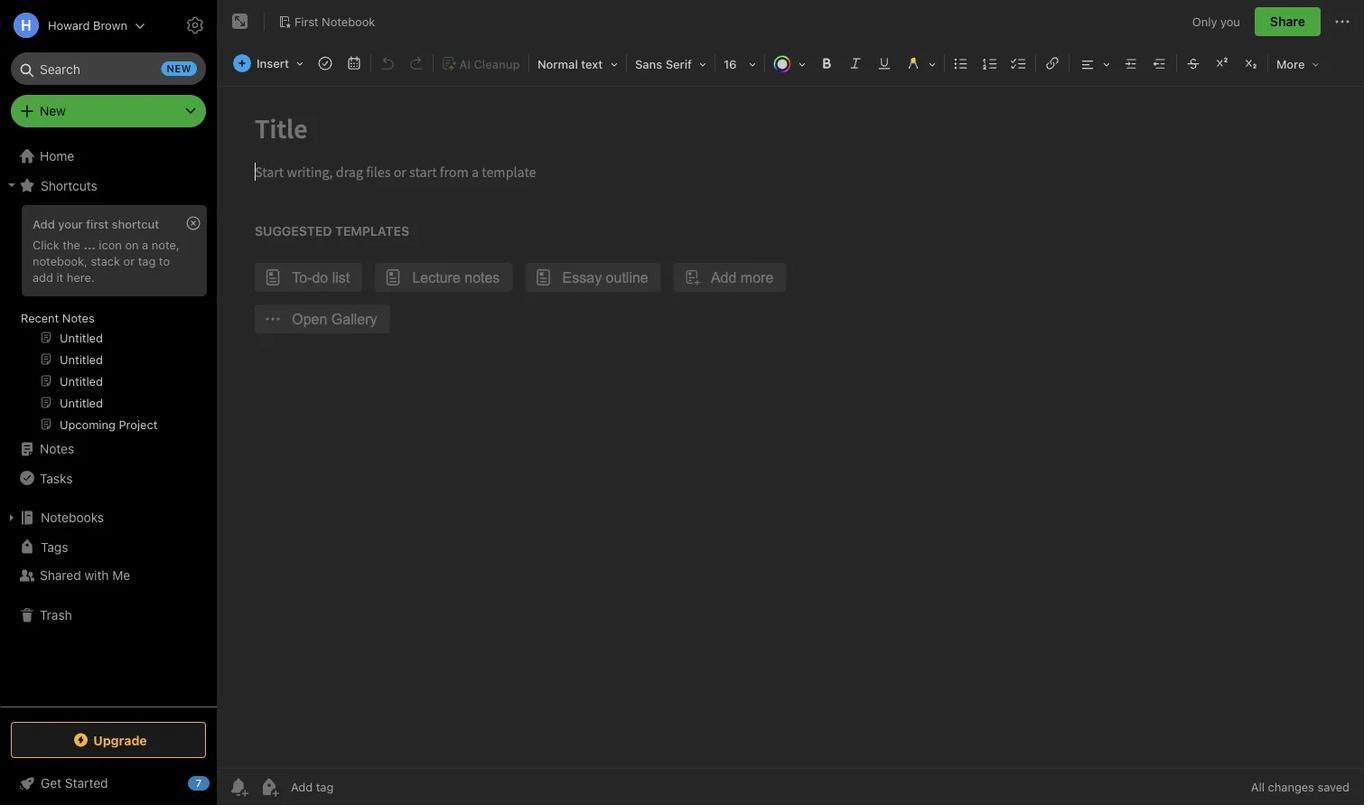 Task type: vqa. For each thing, say whether or not it's contained in the screenshot.
Tags Button
yes



Task type: describe. For each thing, give the bounding box(es) containing it.
add tag image
[[259, 776, 280, 798]]

tag
[[138, 254, 156, 267]]

tags
[[41, 539, 68, 554]]

bold image
[[814, 51, 840, 76]]

click to collapse image
[[210, 772, 224, 794]]

notes link
[[0, 435, 216, 464]]

Font size field
[[718, 51, 763, 77]]

share button
[[1255, 7, 1321, 36]]

add
[[33, 217, 55, 230]]

trash link
[[0, 601, 216, 630]]

trash
[[40, 608, 72, 623]]

note,
[[152, 238, 180, 251]]

notes inside notes "link"
[[40, 442, 74, 456]]

with
[[85, 568, 109, 583]]

Heading level field
[[531, 51, 625, 77]]

shared
[[40, 568, 81, 583]]

notebook,
[[33, 254, 88, 267]]

shortcuts button
[[0, 171, 216, 200]]

sans serif
[[635, 57, 692, 71]]

shared with me
[[40, 568, 130, 583]]

Note Editor text field
[[217, 87, 1365, 768]]

new search field
[[24, 52, 197, 85]]

on
[[125, 238, 139, 251]]

Account field
[[0, 7, 146, 43]]

tags button
[[0, 532, 216, 561]]

strikethrough image
[[1181, 51, 1207, 76]]

shortcut
[[112, 217, 159, 230]]

Search text field
[[24, 52, 193, 85]]

here.
[[67, 270, 95, 284]]

first notebook
[[295, 15, 375, 28]]

expand note image
[[230, 11, 251, 33]]

shared with me link
[[0, 561, 216, 590]]

tree containing home
[[0, 142, 217, 706]]

click
[[33, 238, 59, 251]]

More actions field
[[1332, 7, 1354, 36]]

text
[[581, 57, 603, 71]]

home
[[40, 149, 74, 164]]

to
[[159, 254, 170, 267]]

or
[[124, 254, 135, 267]]

expand notebooks image
[[5, 511, 19, 525]]

italic image
[[843, 51, 869, 76]]

normal
[[538, 57, 578, 71]]

Highlight field
[[899, 51, 943, 77]]

new button
[[11, 95, 206, 127]]

upgrade
[[93, 733, 147, 748]]

howard brown
[[48, 19, 127, 32]]

first
[[86, 217, 109, 230]]

brown
[[93, 19, 127, 32]]

your
[[58, 217, 83, 230]]

calendar event image
[[342, 51, 367, 76]]

saved
[[1318, 781, 1350, 794]]

click the ...
[[33, 238, 96, 251]]

indent image
[[1119, 51, 1144, 76]]

Font color field
[[767, 51, 813, 77]]

add a reminder image
[[228, 776, 249, 798]]

icon
[[99, 238, 122, 251]]

started
[[65, 776, 108, 791]]

Alignment field
[[1072, 51, 1117, 77]]

checklist image
[[1007, 51, 1032, 76]]

first
[[295, 15, 319, 28]]

changes
[[1269, 781, 1315, 794]]

note window element
[[217, 0, 1365, 805]]

howard
[[48, 19, 90, 32]]

only
[[1193, 15, 1218, 28]]

me
[[112, 568, 130, 583]]



Task type: locate. For each thing, give the bounding box(es) containing it.
it
[[56, 270, 64, 284]]

insert link image
[[1040, 51, 1066, 76]]

new
[[167, 63, 192, 75]]

subscript image
[[1239, 51, 1264, 76]]

0 vertical spatial notes
[[62, 311, 95, 324]]

stack
[[91, 254, 120, 267]]

Insert field
[[229, 51, 310, 76]]

Font family field
[[629, 51, 713, 77]]

the
[[63, 238, 80, 251]]

More field
[[1271, 51, 1327, 77]]

recent notes
[[21, 311, 95, 324]]

get started
[[41, 776, 108, 791]]

...
[[84, 238, 96, 251]]

shortcuts
[[41, 178, 97, 193]]

all changes saved
[[1252, 781, 1350, 794]]

superscript image
[[1210, 51, 1236, 76]]

outdent image
[[1148, 51, 1173, 76]]

1 vertical spatial notes
[[40, 442, 74, 456]]

tasks button
[[0, 464, 216, 493]]

group containing add your first shortcut
[[0, 200, 216, 442]]

notebooks
[[41, 510, 104, 525]]

normal text
[[538, 57, 603, 71]]

group
[[0, 200, 216, 442]]

add
[[33, 270, 53, 284]]

first notebook button
[[272, 9, 382, 34]]

settings image
[[184, 14, 206, 36]]

you
[[1221, 15, 1241, 28]]

sans
[[635, 57, 663, 71]]

notes inside group
[[62, 311, 95, 324]]

get
[[41, 776, 62, 791]]

add your first shortcut
[[33, 217, 159, 230]]

icon on a note, notebook, stack or tag to add it here.
[[33, 238, 180, 284]]

7
[[196, 778, 202, 790]]

underline image
[[872, 51, 898, 76]]

serif
[[666, 57, 692, 71]]

notebook
[[322, 15, 375, 28]]

home link
[[0, 142, 217, 171]]

only you
[[1193, 15, 1241, 28]]

tree
[[0, 142, 217, 706]]

numbered list image
[[978, 51, 1003, 76]]

all
[[1252, 781, 1265, 794]]

more actions image
[[1332, 11, 1354, 33]]

share
[[1271, 14, 1306, 29]]

16
[[724, 57, 737, 71]]

a
[[142, 238, 148, 251]]

task image
[[313, 51, 338, 76]]

notebooks link
[[0, 503, 216, 532]]

Add tag field
[[289, 780, 425, 795]]

Help and Learning task checklist field
[[0, 769, 217, 798]]

bulleted list image
[[949, 51, 974, 76]]

new
[[40, 103, 66, 118]]

upgrade button
[[11, 722, 206, 758]]

recent
[[21, 311, 59, 324]]

notes up tasks
[[40, 442, 74, 456]]

tasks
[[40, 471, 73, 486]]

notes
[[62, 311, 95, 324], [40, 442, 74, 456]]

notes right recent
[[62, 311, 95, 324]]

insert
[[257, 56, 289, 70]]

more
[[1277, 57, 1306, 71]]



